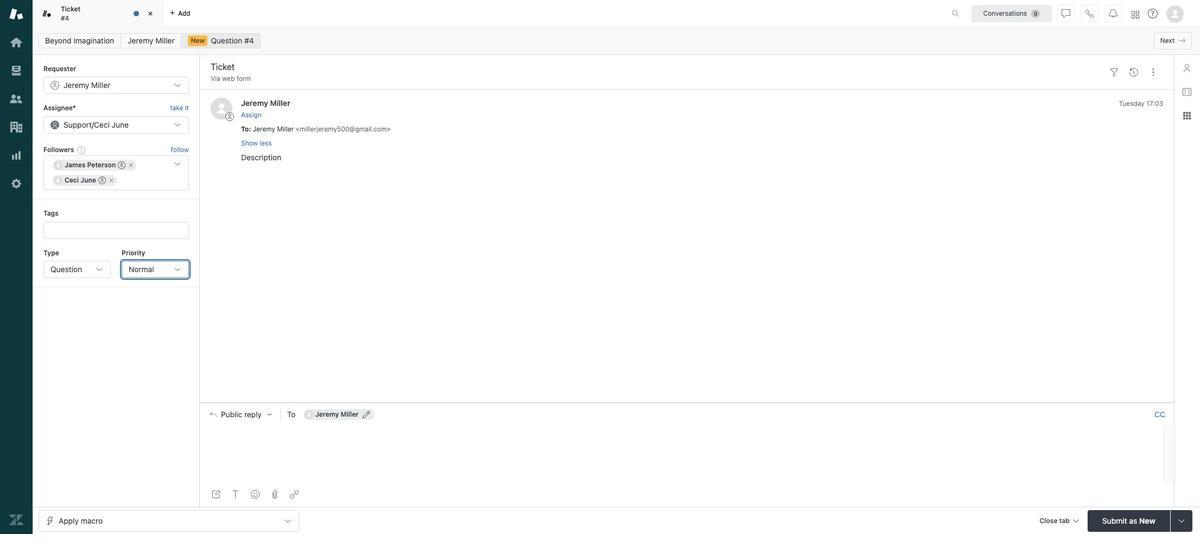 Task type: locate. For each thing, give the bounding box(es) containing it.
jeremy right : in the top of the page
[[253, 125, 275, 133]]

miller inside jeremy miller assign
[[270, 99, 291, 108]]

jeremy down the requester
[[64, 81, 89, 90]]

0 horizontal spatial remove image
[[108, 177, 115, 184]]

#4 up form
[[245, 36, 254, 45]]

customer context image
[[1184, 64, 1192, 72]]

apply macro
[[59, 516, 103, 525]]

submit as new
[[1103, 516, 1156, 525]]

1 horizontal spatial ceci
[[94, 120, 110, 129]]

0 horizontal spatial to
[[241, 125, 249, 133]]

1 vertical spatial june
[[81, 176, 96, 184]]

new right as
[[1140, 516, 1156, 525]]

insert emojis image
[[251, 490, 260, 499]]

secondary element
[[33, 30, 1201, 52]]

to up the "show"
[[241, 125, 249, 133]]

reporting image
[[9, 148, 23, 162]]

0 vertical spatial remove image
[[128, 162, 134, 169]]

public reply
[[221, 410, 262, 419]]

via
[[211, 74, 220, 83]]

ceci inside assignee* element
[[94, 120, 110, 129]]

0 vertical spatial #4
[[61, 14, 69, 22]]

it
[[185, 104, 189, 112]]

jeremy miller for requester
[[64, 81, 110, 90]]

0 vertical spatial jeremy miller link
[[121, 33, 182, 48]]

show less
[[241, 139, 272, 147]]

june left user is an agent icon
[[81, 176, 96, 184]]

assignee* element
[[43, 116, 189, 134]]

0 horizontal spatial jeremy miller
[[64, 81, 110, 90]]

question up web
[[211, 36, 242, 45]]

apps image
[[1184, 111, 1192, 120]]

zendesk support image
[[9, 7, 23, 21]]

jeremy miller right millerjeremy500@gmail.com image
[[316, 410, 359, 418]]

organizations image
[[9, 120, 23, 134]]

ceci right support
[[94, 120, 110, 129]]

jeremy down close image on the left top of the page
[[128, 36, 153, 45]]

miller down close image on the left top of the page
[[156, 36, 175, 45]]

2 vertical spatial jeremy miller
[[316, 410, 359, 418]]

#4
[[61, 14, 69, 22], [245, 36, 254, 45]]

#4 inside secondary element
[[245, 36, 254, 45]]

question inside secondary element
[[211, 36, 242, 45]]

0 vertical spatial new
[[191, 36, 205, 45]]

0 horizontal spatial new
[[191, 36, 205, 45]]

take it
[[170, 104, 189, 112]]

button displays agent's chat status as invisible. image
[[1062, 9, 1071, 18]]

jeremy inside requester element
[[64, 81, 89, 90]]

0 horizontal spatial question
[[51, 265, 82, 274]]

question for question #4
[[211, 36, 242, 45]]

to for to : jeremy miller <millerjeremy500@gmail.com>
[[241, 125, 249, 133]]

june
[[112, 120, 129, 129], [81, 176, 96, 184]]

june inside assignee* element
[[112, 120, 129, 129]]

draft mode image
[[212, 490, 221, 499]]

jeremy up assign
[[241, 99, 268, 108]]

ceci
[[94, 120, 110, 129], [65, 176, 79, 184]]

james peterson
[[65, 161, 116, 169]]

jeremy miller inside requester element
[[64, 81, 110, 90]]

remove image right user is an agent icon
[[108, 177, 115, 184]]

1 horizontal spatial question
[[211, 36, 242, 45]]

beyond imagination link
[[38, 33, 121, 48]]

0 vertical spatial june
[[112, 120, 129, 129]]

remove image right user is an agent image
[[128, 162, 134, 169]]

0 vertical spatial to
[[241, 125, 249, 133]]

1 vertical spatial jeremy miller
[[64, 81, 110, 90]]

remove image for james peterson
[[128, 162, 134, 169]]

ceci right junececi7@gmail.com image
[[65, 176, 79, 184]]

jeremy miller link
[[121, 33, 182, 48], [241, 99, 291, 108]]

Public reply composer text field
[[205, 426, 1162, 449]]

jeremy
[[128, 36, 153, 45], [64, 81, 89, 90], [241, 99, 268, 108], [253, 125, 275, 133], [316, 410, 339, 418]]

0 horizontal spatial jeremy miller link
[[121, 33, 182, 48]]

jeremy miller
[[128, 36, 175, 45], [64, 81, 110, 90], [316, 410, 359, 418]]

add button
[[163, 0, 197, 27]]

1 vertical spatial jeremy miller link
[[241, 99, 291, 108]]

normal
[[129, 265, 154, 274]]

public
[[221, 410, 242, 419]]

new inside secondary element
[[191, 36, 205, 45]]

0 vertical spatial ceci
[[94, 120, 110, 129]]

question down type
[[51, 265, 82, 274]]

#4 inside ticket #4
[[61, 14, 69, 22]]

1 horizontal spatial to
[[287, 410, 296, 419]]

new
[[191, 36, 205, 45], [1140, 516, 1156, 525]]

normal button
[[122, 261, 189, 278]]

followers
[[43, 146, 74, 154]]

type
[[43, 249, 59, 257]]

miller inside requester element
[[91, 81, 110, 90]]

new down add popup button at left
[[191, 36, 205, 45]]

question inside popup button
[[51, 265, 82, 274]]

#4 down "ticket"
[[61, 14, 69, 22]]

miller inside 'jeremy miller' link
[[156, 36, 175, 45]]

1 vertical spatial to
[[287, 410, 296, 419]]

less
[[260, 139, 272, 147]]

/
[[92, 120, 94, 129]]

jeremy miller link down close image on the left top of the page
[[121, 33, 182, 48]]

0 horizontal spatial ceci
[[65, 176, 79, 184]]

0 vertical spatial question
[[211, 36, 242, 45]]

1 horizontal spatial june
[[112, 120, 129, 129]]

jeremy miller down close image on the left top of the page
[[128, 36, 175, 45]]

remove image inside ceci june option
[[108, 177, 115, 184]]

tab
[[33, 0, 163, 27]]

events image
[[1130, 68, 1139, 76]]

assign button
[[241, 110, 262, 120]]

1 vertical spatial question
[[51, 265, 82, 274]]

beyond imagination
[[45, 36, 114, 45]]

tags
[[43, 209, 59, 217]]

show
[[241, 139, 258, 147]]

miller
[[156, 36, 175, 45], [91, 81, 110, 90], [270, 99, 291, 108], [277, 125, 294, 133], [341, 410, 359, 418]]

conversations
[[984, 9, 1028, 17]]

june right /
[[112, 120, 129, 129]]

question
[[211, 36, 242, 45], [51, 265, 82, 274]]

admin image
[[9, 177, 23, 191]]

17:03
[[1147, 100, 1164, 108]]

1 horizontal spatial remove image
[[128, 162, 134, 169]]

zendesk image
[[9, 513, 23, 527]]

to for to
[[287, 410, 296, 419]]

0 vertical spatial jeremy miller
[[128, 36, 175, 45]]

james.peterson1902@gmail.com image
[[54, 161, 62, 170]]

add link (cmd k) image
[[290, 490, 299, 499]]

jeremy miller link up assign
[[241, 99, 291, 108]]

remove image
[[128, 162, 134, 169], [108, 177, 115, 184]]

ceci june
[[65, 176, 96, 184]]

submit
[[1103, 516, 1128, 525]]

to
[[241, 125, 249, 133], [287, 410, 296, 419]]

jeremy miller down the requester
[[64, 81, 110, 90]]

tab
[[1060, 517, 1071, 525]]

jeremy miller link inside secondary element
[[121, 33, 182, 48]]

1 vertical spatial remove image
[[108, 177, 115, 184]]

info on adding followers image
[[77, 146, 86, 154]]

jeremy miller for to
[[316, 410, 359, 418]]

next button
[[1155, 32, 1193, 49]]

edit user image
[[363, 411, 371, 418]]

1 horizontal spatial jeremy miller
[[128, 36, 175, 45]]

tuesday 17:03
[[1120, 100, 1164, 108]]

remove image inside james peterson option
[[128, 162, 134, 169]]

<millerjeremy500@gmail.com>
[[296, 125, 391, 133]]

notifications image
[[1110, 9, 1118, 18]]

0 horizontal spatial june
[[81, 176, 96, 184]]

miller up less
[[270, 99, 291, 108]]

miller up support / ceci june
[[91, 81, 110, 90]]

filter image
[[1111, 68, 1119, 76]]

jeremy inside secondary element
[[128, 36, 153, 45]]

add attachment image
[[271, 490, 279, 499]]

to left millerjeremy500@gmail.com image
[[287, 410, 296, 419]]

2 horizontal spatial jeremy miller
[[316, 410, 359, 418]]

knowledge image
[[1184, 87, 1192, 96]]

1 vertical spatial ceci
[[65, 176, 79, 184]]

1 vertical spatial new
[[1140, 516, 1156, 525]]

june inside option
[[81, 176, 96, 184]]

tabs tab list
[[33, 0, 941, 27]]

1 horizontal spatial #4
[[245, 36, 254, 45]]

ticket actions image
[[1150, 68, 1159, 76]]

0 horizontal spatial #4
[[61, 14, 69, 22]]

1 vertical spatial #4
[[245, 36, 254, 45]]



Task type: describe. For each thing, give the bounding box(es) containing it.
apply
[[59, 516, 79, 525]]

assignee*
[[43, 104, 76, 112]]

cc button
[[1155, 410, 1166, 419]]

question for question
[[51, 265, 82, 274]]

customers image
[[9, 92, 23, 106]]

1 horizontal spatial jeremy miller link
[[241, 99, 291, 108]]

Subject field
[[209, 60, 1103, 73]]

#4 for ticket #4
[[61, 14, 69, 22]]

priority
[[122, 249, 145, 257]]

jeremy miller inside secondary element
[[128, 36, 175, 45]]

to : jeremy miller <millerjeremy500@gmail.com>
[[241, 125, 391, 133]]

miller down jeremy miller assign
[[277, 125, 294, 133]]

requester
[[43, 65, 76, 73]]

show less button
[[241, 139, 272, 148]]

james peterson option
[[53, 160, 137, 171]]

main element
[[0, 0, 33, 534]]

remove image for ceci june
[[108, 177, 115, 184]]

followers element
[[43, 156, 189, 190]]

support
[[64, 120, 92, 129]]

tab containing ticket
[[33, 0, 163, 27]]

Tags field
[[52, 225, 179, 236]]

follow button
[[171, 145, 189, 155]]

follow
[[171, 146, 189, 154]]

conversations button
[[972, 5, 1053, 22]]

assign
[[241, 111, 262, 119]]

beyond
[[45, 36, 71, 45]]

#4 for question #4
[[245, 36, 254, 45]]

user is an agent image
[[118, 161, 126, 169]]

add
[[178, 9, 190, 17]]

user is an agent image
[[98, 177, 106, 184]]

miller left edit user icon
[[341, 410, 359, 418]]

Tuesday 17:03 text field
[[1120, 100, 1164, 108]]

close image
[[145, 8, 156, 19]]

james
[[65, 161, 86, 169]]

question button
[[43, 261, 111, 278]]

jeremy right millerjeremy500@gmail.com image
[[316, 410, 339, 418]]

imagination
[[74, 36, 114, 45]]

via web form
[[211, 74, 251, 83]]

question #4
[[211, 36, 254, 45]]

peterson
[[87, 161, 116, 169]]

ticket
[[61, 5, 81, 13]]

tuesday
[[1120, 100, 1145, 108]]

form
[[237, 74, 251, 83]]

requester element
[[43, 77, 189, 94]]

take it button
[[170, 103, 189, 114]]

jeremy inside jeremy miller assign
[[241, 99, 268, 108]]

close tab button
[[1035, 510, 1084, 533]]

next
[[1161, 36, 1175, 45]]

web
[[222, 74, 235, 83]]

jeremy miller assign
[[241, 99, 291, 119]]

millerjeremy500@gmail.com image
[[305, 410, 313, 419]]

support / ceci june
[[64, 120, 129, 129]]

get help image
[[1149, 9, 1159, 18]]

junececi7@gmail.com image
[[54, 176, 62, 185]]

get started image
[[9, 35, 23, 49]]

ticket #4
[[61, 5, 81, 22]]

displays possible ticket submission types image
[[1178, 517, 1187, 525]]

close tab
[[1040, 517, 1071, 525]]

cc
[[1155, 410, 1166, 419]]

hide composer image
[[683, 398, 692, 407]]

views image
[[9, 64, 23, 78]]

ceci june option
[[53, 175, 117, 186]]

format text image
[[231, 490, 240, 499]]

:
[[249, 125, 251, 133]]

macro
[[81, 516, 103, 525]]

1 horizontal spatial new
[[1140, 516, 1156, 525]]

reply
[[245, 410, 262, 419]]

ceci inside option
[[65, 176, 79, 184]]

public reply button
[[201, 403, 280, 426]]

zendesk products image
[[1133, 11, 1140, 18]]

close
[[1040, 517, 1058, 525]]

take
[[170, 104, 183, 112]]

description
[[241, 153, 281, 162]]

as
[[1130, 516, 1138, 525]]

avatar image
[[211, 98, 233, 120]]



Task type: vqa. For each thing, say whether or not it's contained in the screenshot.
the about
no



